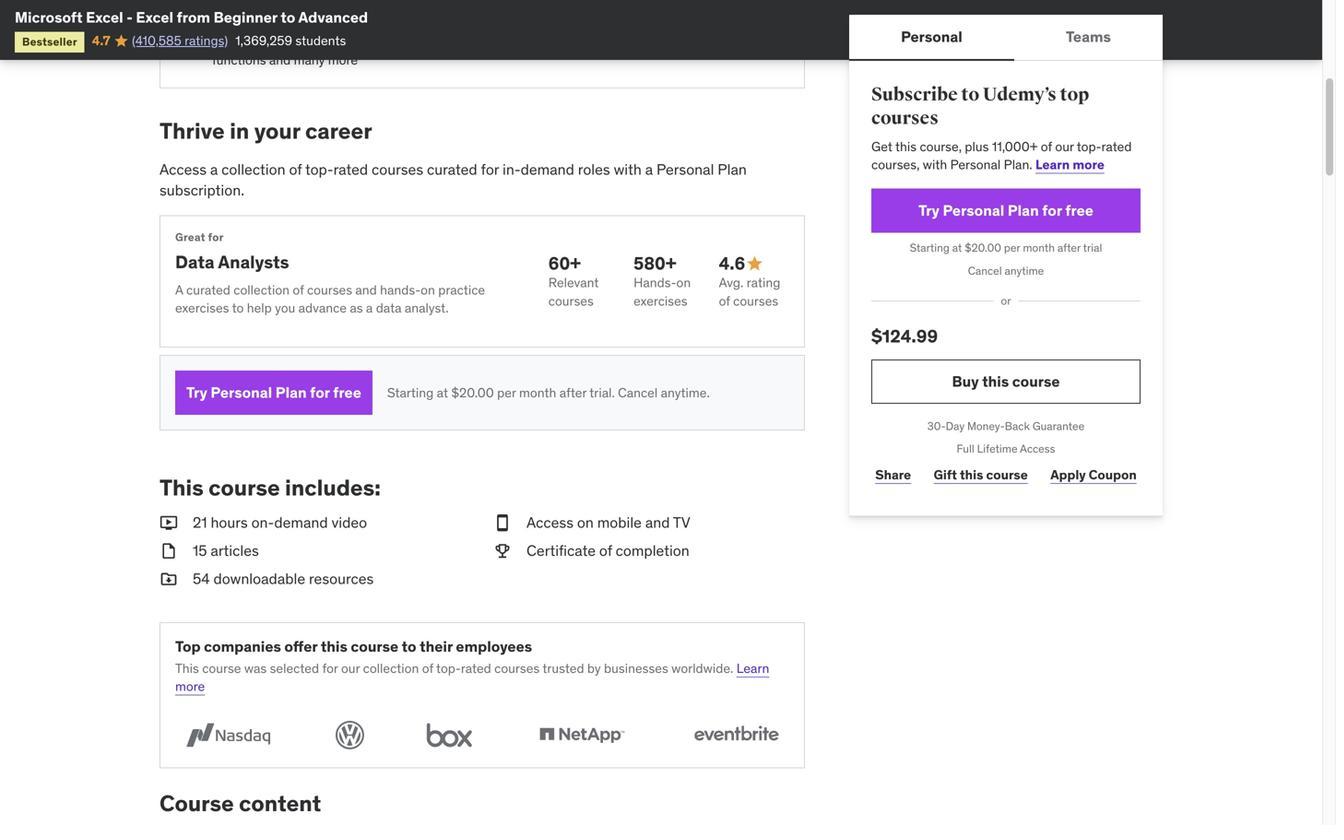 Task type: describe. For each thing, give the bounding box(es) containing it.
1 vertical spatial our
[[341, 660, 360, 677]]

a
[[175, 282, 183, 298]]

avg. rating of courses
[[719, 275, 781, 309]]

thrive in your career element
[[160, 117, 805, 431]]

buy
[[953, 372, 979, 391]]

box image
[[419, 718, 481, 753]]

1 horizontal spatial on
[[577, 513, 594, 532]]

try personal plan for free inside thrive in your career element
[[186, 383, 361, 402]]

learn for subscribe to udemy's top courses
[[1036, 156, 1070, 173]]

0 horizontal spatial try personal plan for free link
[[175, 371, 373, 415]]

4.6
[[719, 252, 746, 274]]

their
[[420, 638, 453, 657]]

demand inside "access a collection of top-rated courses curated for in-demand roles with a personal plan subscription."
[[521, 160, 575, 179]]

learn more link for subscribe to udemy's top courses
[[1036, 156, 1105, 173]]

buy this course button
[[872, 360, 1141, 404]]

analysts
[[218, 251, 289, 273]]

of down their at the left of page
[[422, 660, 434, 677]]

collection for analysts
[[234, 282, 290, 298]]

unlocking
[[318, 16, 374, 32]]

of inside get this course, plus 11,000+ of our top-rated courses, with personal plan.
[[1041, 138, 1053, 155]]

2 horizontal spatial a
[[646, 160, 653, 179]]

was
[[244, 660, 267, 677]]

2 excel from the left
[[136, 8, 173, 27]]

learn more link for top companies offer this course to their employees
[[175, 660, 770, 695]]

0 horizontal spatial a
[[210, 160, 218, 179]]

vlookup,
[[309, 34, 370, 50]]

personal inside button
[[901, 27, 963, 46]]

1 horizontal spatial try personal plan for free
[[919, 201, 1094, 220]]

trusted
[[543, 660, 584, 677]]

plus
[[965, 138, 989, 155]]

access for access on mobile and tv
[[527, 513, 574, 532]]

courses inside "access a collection of top-rated courses curated for in-demand roles with a personal plan subscription."
[[372, 160, 424, 179]]

wow your boss by unlocking dynamic formulas with if, vlookup, index, match functions and many more
[[212, 16, 462, 68]]

4.7
[[92, 32, 110, 49]]

mobile
[[598, 513, 642, 532]]

xsmall image
[[183, 15, 197, 33]]

1 horizontal spatial rated
[[461, 660, 491, 677]]

certificate of completion
[[527, 541, 690, 560]]

tab list containing personal
[[850, 15, 1163, 61]]

content
[[239, 790, 321, 818]]

starting for starting at $20.00 per month after trial cancel anytime
[[910, 241, 950, 255]]

top
[[1060, 83, 1090, 106]]

trial
[[1084, 241, 1103, 255]]

data analysts link
[[175, 251, 289, 273]]

-
[[127, 8, 133, 27]]

teams
[[1066, 27, 1112, 46]]

udemy's
[[983, 83, 1057, 106]]

learn for top companies offer this course to their employees
[[737, 660, 770, 677]]

personal up starting at $20.00 per month after trial cancel anytime
[[943, 201, 1005, 220]]

personal button
[[850, 15, 1015, 59]]

for down 'top companies offer this course to their employees'
[[322, 660, 338, 677]]

roles
[[578, 160, 610, 179]]

to inside great for data analysts a curated collection of courses and hands-on practice exercises to help you advance as a data analyst.
[[232, 300, 244, 317]]

thrive
[[160, 117, 225, 145]]

per for trial
[[1005, 241, 1021, 255]]

as
[[350, 300, 363, 317]]

courses inside the 60+ relevant courses
[[549, 293, 594, 309]]

courses,
[[872, 156, 920, 173]]

hands-
[[634, 275, 677, 291]]

2 vertical spatial and
[[646, 513, 670, 532]]

guarantee
[[1033, 419, 1085, 433]]

on-
[[251, 513, 274, 532]]

month for trial.
[[519, 385, 557, 401]]

to left their at the left of page
[[402, 638, 417, 657]]

personal inside "access a collection of top-rated courses curated for in-demand roles with a personal plan subscription."
[[657, 160, 714, 179]]

rated inside get this course, plus 11,000+ of our top-rated courses, with personal plan.
[[1102, 138, 1132, 155]]

match
[[418, 34, 462, 50]]

eventbrite image
[[684, 718, 790, 753]]

course inside 'link'
[[987, 467, 1028, 483]]

or
[[1001, 294, 1012, 308]]

relevant
[[549, 275, 599, 291]]

coupon
[[1089, 467, 1137, 483]]

for up 'anytime'
[[1043, 201, 1063, 220]]

dynamic
[[378, 16, 426, 32]]

selected
[[270, 660, 319, 677]]

top- inside "access a collection of top-rated courses curated for in-demand roles with a personal plan subscription."
[[305, 160, 334, 179]]

to inside subscribe to udemy's top courses
[[962, 83, 980, 106]]

get
[[872, 138, 893, 155]]

free inside thrive in your career element
[[333, 383, 361, 402]]

more inside wow your boss by unlocking dynamic formulas with if, vlookup, index, match functions and many more
[[328, 52, 358, 68]]

2 vertical spatial top-
[[436, 660, 461, 677]]

learn more for top companies offer this course to their employees
[[175, 660, 770, 695]]

plan.
[[1004, 156, 1033, 173]]

apply coupon
[[1051, 467, 1137, 483]]

anytime.
[[661, 385, 710, 401]]

your inside wow your boss by unlocking dynamic formulas with if, vlookup, index, match functions and many more
[[243, 16, 268, 32]]

60+ relevant courses
[[549, 252, 599, 309]]

course inside button
[[1013, 372, 1060, 391]]

career
[[305, 117, 372, 145]]

small image for on-
[[160, 513, 178, 534]]

plan inside "access a collection of top-rated courses curated for in-demand roles with a personal plan subscription."
[[718, 160, 747, 179]]

gift
[[934, 467, 958, 483]]

course down 'companies'
[[202, 660, 241, 677]]

help
[[247, 300, 272, 317]]

in-
[[503, 160, 521, 179]]

0 horizontal spatial demand
[[274, 513, 328, 532]]

0 vertical spatial free
[[1066, 201, 1094, 220]]

teams button
[[1015, 15, 1163, 59]]

curated inside great for data analysts a curated collection of courses and hands-on practice exercises to help you advance as a data analyst.
[[186, 282, 231, 298]]

great for data analysts a curated collection of courses and hands-on practice exercises to help you advance as a data analyst.
[[175, 230, 485, 317]]

by inside wow your boss by unlocking dynamic formulas with if, vlookup, index, match functions and many more
[[302, 16, 315, 32]]

after for trial.
[[560, 385, 587, 401]]

access a collection of top-rated courses curated for in-demand roles with a personal plan subscription.
[[160, 160, 747, 200]]

on inside great for data analysts a curated collection of courses and hands-on practice exercises to help you advance as a data analyst.
[[421, 282, 435, 298]]

boss
[[271, 16, 298, 32]]

$20.00 for starting at $20.00 per month after trial cancel anytime
[[965, 241, 1002, 255]]

you
[[275, 300, 295, 317]]

formulas
[[212, 34, 263, 50]]

bestseller
[[22, 35, 77, 49]]

trial.
[[590, 385, 615, 401]]

day
[[946, 419, 965, 433]]

share button
[[872, 457, 916, 494]]

includes:
[[285, 474, 381, 502]]

month for trial
[[1023, 241, 1055, 255]]

courses inside subscribe to udemy's top courses
[[872, 107, 939, 130]]

starting at $20.00 per month after trial. cancel anytime.
[[387, 385, 710, 401]]

collection inside "access a collection of top-rated courses curated for in-demand roles with a personal plan subscription."
[[222, 160, 286, 179]]

21
[[193, 513, 207, 532]]

gift this course
[[934, 467, 1028, 483]]

of inside "access a collection of top-rated courses curated for in-demand roles with a personal plan subscription."
[[289, 160, 302, 179]]

54
[[193, 569, 210, 588]]

this for buy
[[983, 372, 1009, 391]]

many
[[294, 52, 325, 68]]

30-day money-back guarantee full lifetime access
[[928, 419, 1085, 456]]

small image for completion
[[494, 541, 512, 562]]

access on mobile and tv
[[527, 513, 691, 532]]

personal inside get this course, plus 11,000+ of our top-rated courses, with personal plan.
[[951, 156, 1001, 173]]

subscribe to udemy's top courses
[[872, 83, 1090, 130]]

and inside wow your boss by unlocking dynamic formulas with if, vlookup, index, match functions and many more
[[269, 52, 291, 68]]

and inside great for data analysts a curated collection of courses and hands-on practice exercises to help you advance as a data analyst.
[[356, 282, 377, 298]]



Task type: vqa. For each thing, say whether or not it's contained in the screenshot.
Office Productivity Link
no



Task type: locate. For each thing, give the bounding box(es) containing it.
0 vertical spatial after
[[1058, 241, 1081, 255]]

$20.00 inside starting at $20.00 per month after trial cancel anytime
[[965, 241, 1002, 255]]

exercises inside the 580+ hands-on exercises
[[634, 293, 688, 309]]

courses down employees
[[495, 660, 540, 677]]

0 vertical spatial learn more link
[[1036, 156, 1105, 173]]

learn more right plan.
[[1036, 156, 1105, 173]]

top- down their at the left of page
[[436, 660, 461, 677]]

learn more link
[[1036, 156, 1105, 173], [175, 660, 770, 695]]

1 vertical spatial try personal plan for free
[[186, 383, 361, 402]]

15
[[193, 541, 207, 560]]

top- down career
[[305, 160, 334, 179]]

microsoft excel - excel from beginner to advanced
[[15, 8, 368, 27]]

courses inside the avg. rating of courses
[[734, 293, 779, 309]]

on down 580+
[[677, 275, 691, 291]]

0 vertical spatial demand
[[521, 160, 575, 179]]

course up back
[[1013, 372, 1060, 391]]

money-
[[968, 419, 1005, 433]]

1 horizontal spatial demand
[[521, 160, 575, 179]]

(410,585
[[132, 32, 181, 49]]

0 horizontal spatial rated
[[334, 160, 368, 179]]

month up 'anytime'
[[1023, 241, 1055, 255]]

businesses
[[604, 660, 669, 677]]

0 horizontal spatial month
[[519, 385, 557, 401]]

0 vertical spatial try
[[919, 201, 940, 220]]

0 vertical spatial rated
[[1102, 138, 1132, 155]]

starting at $20.00 per month after trial cancel anytime
[[910, 241, 1103, 278]]

more
[[328, 52, 358, 68], [1073, 156, 1105, 173], [175, 678, 205, 695]]

learn right plan.
[[1036, 156, 1070, 173]]

0 horizontal spatial learn more link
[[175, 660, 770, 695]]

per for trial.
[[497, 385, 516, 401]]

functions
[[212, 52, 266, 68]]

try personal plan for free down plan.
[[919, 201, 1094, 220]]

1 excel from the left
[[86, 8, 123, 27]]

small image
[[746, 254, 764, 273], [160, 513, 178, 534], [494, 513, 512, 534], [160, 541, 178, 562], [494, 541, 512, 562], [160, 569, 178, 590]]

1 vertical spatial try personal plan for free link
[[175, 371, 373, 415]]

access up certificate
[[527, 513, 574, 532]]

this up 21
[[160, 474, 204, 502]]

1 vertical spatial by
[[588, 660, 601, 677]]

access down back
[[1020, 442, 1056, 456]]

data
[[376, 300, 402, 317]]

0 horizontal spatial top-
[[305, 160, 334, 179]]

a right the as
[[366, 300, 373, 317]]

1 vertical spatial access
[[1020, 442, 1056, 456]]

1 horizontal spatial after
[[1058, 241, 1081, 255]]

full
[[957, 442, 975, 456]]

1,369,259 students
[[235, 32, 346, 49]]

2 horizontal spatial more
[[1073, 156, 1105, 173]]

access up subscription.
[[160, 160, 207, 179]]

for right great
[[208, 230, 224, 245]]

of inside great for data analysts a curated collection of courses and hands-on practice exercises to help you advance as a data analyst.
[[293, 282, 304, 298]]

1 horizontal spatial at
[[953, 241, 962, 255]]

1 vertical spatial this
[[175, 660, 199, 677]]

in
[[230, 117, 249, 145]]

nasdaq image
[[175, 718, 281, 753]]

avg.
[[719, 275, 744, 291]]

this course was selected for our collection of top-rated courses trusted by businesses worldwide.
[[175, 660, 734, 677]]

1 horizontal spatial free
[[1066, 201, 1094, 220]]

by
[[302, 16, 315, 32], [588, 660, 601, 677]]

courses down relevant
[[549, 293, 594, 309]]

with inside "access a collection of top-rated courses curated for in-demand roles with a personal plan subscription."
[[614, 160, 642, 179]]

1 vertical spatial free
[[333, 383, 361, 402]]

per inside starting at $20.00 per month after trial cancel anytime
[[1005, 241, 1021, 255]]

a right roles on the left of page
[[646, 160, 653, 179]]

$124.99
[[872, 325, 938, 347]]

by up if,
[[302, 16, 315, 32]]

at inside starting at $20.00 per month after trial cancel anytime
[[953, 241, 962, 255]]

0 vertical spatial cancel
[[968, 264, 1002, 278]]

gift this course link
[[930, 457, 1032, 494]]

of down 'access on mobile and tv'
[[600, 541, 612, 560]]

of down thrive in your career
[[289, 160, 302, 179]]

cancel right trial.
[[618, 385, 658, 401]]

0 horizontal spatial more
[[175, 678, 205, 695]]

demand left roles on the left of page
[[521, 160, 575, 179]]

access inside "access a collection of top-rated courses curated for in-demand roles with a personal plan subscription."
[[160, 160, 207, 179]]

personal up subscribe
[[901, 27, 963, 46]]

0 horizontal spatial try
[[186, 383, 207, 402]]

2 vertical spatial access
[[527, 513, 574, 532]]

personal down plus
[[951, 156, 1001, 173]]

our down 'top companies offer this course to their employees'
[[341, 660, 360, 677]]

more for top companies offer this course to their employees
[[175, 678, 205, 695]]

a up subscription.
[[210, 160, 218, 179]]

with right roles on the left of page
[[614, 160, 642, 179]]

0 vertical spatial top-
[[1077, 138, 1102, 155]]

1 horizontal spatial try personal plan for free link
[[872, 189, 1141, 233]]

and left tv
[[646, 513, 670, 532]]

thrive in your career
[[160, 117, 372, 145]]

starting down the analyst.
[[387, 385, 434, 401]]

1 vertical spatial your
[[254, 117, 300, 145]]

cancel inside thrive in your career element
[[618, 385, 658, 401]]

this inside 'link'
[[960, 467, 984, 483]]

course,
[[920, 138, 962, 155]]

with inside wow your boss by unlocking dynamic formulas with if, vlookup, index, match functions and many more
[[266, 34, 290, 50]]

this right gift
[[960, 467, 984, 483]]

collection up help
[[234, 282, 290, 298]]

580+ hands-on exercises
[[634, 252, 691, 309]]

0 horizontal spatial our
[[341, 660, 360, 677]]

0 horizontal spatial by
[[302, 16, 315, 32]]

0 vertical spatial by
[[302, 16, 315, 32]]

courses down subscribe
[[872, 107, 939, 130]]

try personal plan for free link down you
[[175, 371, 373, 415]]

curated right a
[[186, 282, 231, 298]]

learn more for subscribe to udemy's top courses
[[1036, 156, 1105, 173]]

0 vertical spatial our
[[1056, 138, 1074, 155]]

back
[[1005, 419, 1030, 433]]

this for this course was selected for our collection of top-rated courses trusted by businesses worldwide.
[[175, 660, 199, 677]]

on left mobile
[[577, 513, 594, 532]]

this inside get this course, plus 11,000+ of our top-rated courses, with personal plan.
[[896, 138, 917, 155]]

excel
[[86, 8, 123, 27], [136, 8, 173, 27]]

learn more
[[1036, 156, 1105, 173], [175, 660, 770, 695]]

advanced
[[298, 8, 368, 27]]

and
[[269, 52, 291, 68], [356, 282, 377, 298], [646, 513, 670, 532]]

free up trial
[[1066, 201, 1094, 220]]

this right offer
[[321, 638, 348, 657]]

more down vlookup,
[[328, 52, 358, 68]]

certificate
[[527, 541, 596, 560]]

0 horizontal spatial try personal plan for free
[[186, 383, 361, 402]]

try personal plan for free link down plan.
[[872, 189, 1141, 233]]

learn more link down employees
[[175, 660, 770, 695]]

hours
[[211, 513, 248, 532]]

1 horizontal spatial by
[[588, 660, 601, 677]]

for down advance
[[310, 383, 330, 402]]

per inside thrive in your career element
[[497, 385, 516, 401]]

1 vertical spatial plan
[[1008, 201, 1039, 220]]

0 horizontal spatial exercises
[[175, 300, 229, 317]]

this for get
[[896, 138, 917, 155]]

data
[[175, 251, 215, 273]]

tab list
[[850, 15, 1163, 61]]

exercises down a
[[175, 300, 229, 317]]

free down the as
[[333, 383, 361, 402]]

0 horizontal spatial after
[[560, 385, 587, 401]]

buy this course
[[953, 372, 1060, 391]]

1 vertical spatial after
[[560, 385, 587, 401]]

students
[[296, 32, 346, 49]]

ratings)
[[185, 32, 228, 49]]

courses inside great for data analysts a curated collection of courses and hands-on practice exercises to help you advance as a data analyst.
[[307, 282, 352, 298]]

demand down "this course includes:"
[[274, 513, 328, 532]]

courses up advance
[[307, 282, 352, 298]]

cancel up the or on the top right
[[968, 264, 1002, 278]]

tv
[[673, 513, 691, 532]]

access inside the 30-day money-back guarantee full lifetime access
[[1020, 442, 1056, 456]]

more inside learn more
[[175, 678, 205, 695]]

this inside button
[[983, 372, 1009, 391]]

rated inside "access a collection of top-rated courses curated for in-demand roles with a personal plan subscription."
[[334, 160, 368, 179]]

course down the lifetime
[[987, 467, 1028, 483]]

for inside great for data analysts a curated collection of courses and hands-on practice exercises to help you advance as a data analyst.
[[208, 230, 224, 245]]

1 horizontal spatial try
[[919, 201, 940, 220]]

personal right roles on the left of page
[[657, 160, 714, 179]]

our inside get this course, plus 11,000+ of our top-rated courses, with personal plan.
[[1056, 138, 1074, 155]]

0 horizontal spatial learn more
[[175, 660, 770, 695]]

try personal plan for free link
[[872, 189, 1141, 233], [175, 371, 373, 415]]

video
[[332, 513, 367, 532]]

60+
[[549, 252, 581, 274]]

starting inside starting at $20.00 per month after trial cancel anytime
[[910, 241, 950, 255]]

to up 1,369,259 students
[[281, 8, 295, 27]]

2 horizontal spatial plan
[[1008, 201, 1039, 220]]

cancel for anytime
[[968, 264, 1002, 278]]

get this course, plus 11,000+ of our top-rated courses, with personal plan.
[[872, 138, 1132, 173]]

personal down help
[[211, 383, 272, 402]]

1 vertical spatial demand
[[274, 513, 328, 532]]

54 downloadable resources
[[193, 569, 374, 588]]

this for gift
[[960, 467, 984, 483]]

at inside thrive in your career element
[[437, 385, 448, 401]]

0 vertical spatial plan
[[718, 160, 747, 179]]

1 vertical spatial try
[[186, 383, 207, 402]]

month left trial.
[[519, 385, 557, 401]]

small image inside thrive in your career element
[[746, 254, 764, 273]]

more down top on the bottom of the page
[[175, 678, 205, 695]]

2 horizontal spatial access
[[1020, 442, 1056, 456]]

free
[[1066, 201, 1094, 220], [333, 383, 361, 402]]

1 vertical spatial rated
[[334, 160, 368, 179]]

cancel
[[968, 264, 1002, 278], [618, 385, 658, 401]]

with down course,
[[923, 156, 948, 173]]

of up you
[[293, 282, 304, 298]]

offer
[[285, 638, 318, 657]]

collection for selected
[[363, 660, 419, 677]]

to
[[281, 8, 295, 27], [962, 83, 980, 106], [232, 300, 244, 317], [402, 638, 417, 657]]

with inside get this course, plus 11,000+ of our top-rated courses, with personal plan.
[[923, 156, 948, 173]]

on
[[677, 275, 691, 291], [421, 282, 435, 298], [577, 513, 594, 532]]

1 vertical spatial collection
[[234, 282, 290, 298]]

0 horizontal spatial at
[[437, 385, 448, 401]]

companies
[[204, 638, 281, 657]]

0 horizontal spatial cancel
[[618, 385, 658, 401]]

small image for resources
[[160, 569, 178, 590]]

0 vertical spatial curated
[[427, 160, 478, 179]]

after
[[1058, 241, 1081, 255], [560, 385, 587, 401]]

month inside thrive in your career element
[[519, 385, 557, 401]]

subscribe
[[872, 83, 958, 106]]

0 vertical spatial this
[[160, 474, 204, 502]]

after left trial
[[1058, 241, 1081, 255]]

of
[[1041, 138, 1053, 155], [289, 160, 302, 179], [293, 282, 304, 298], [719, 293, 730, 309], [600, 541, 612, 560], [422, 660, 434, 677]]

try personal plan for free down you
[[186, 383, 361, 402]]

excel up (410,585
[[136, 8, 173, 27]]

1 horizontal spatial exercises
[[634, 293, 688, 309]]

lifetime
[[978, 442, 1018, 456]]

1 horizontal spatial learn
[[1036, 156, 1070, 173]]

of inside the avg. rating of courses
[[719, 293, 730, 309]]

and up the as
[[356, 282, 377, 298]]

and down 1,369,259 students
[[269, 52, 291, 68]]

cancel inside starting at $20.00 per month after trial cancel anytime
[[968, 264, 1002, 278]]

exercises
[[634, 293, 688, 309], [175, 300, 229, 317]]

top
[[175, 638, 201, 657]]

1 horizontal spatial cancel
[[968, 264, 1002, 278]]

0 vertical spatial starting
[[910, 241, 950, 255]]

curated inside "access a collection of top-rated courses curated for in-demand roles with a personal plan subscription."
[[427, 160, 478, 179]]

our right 11,000+ at the top right
[[1056, 138, 1074, 155]]

0 vertical spatial learn more
[[1036, 156, 1105, 173]]

netapp image
[[529, 718, 635, 753]]

0 horizontal spatial plan
[[276, 383, 307, 402]]

with down the boss
[[266, 34, 290, 50]]

apply
[[1051, 467, 1086, 483]]

access for access a collection of top-rated courses curated for in-demand roles with a personal plan subscription.
[[160, 160, 207, 179]]

exercises down hands-
[[634, 293, 688, 309]]

at for starting at $20.00 per month after trial. cancel anytime.
[[437, 385, 448, 401]]

to left help
[[232, 300, 244, 317]]

our
[[1056, 138, 1074, 155], [341, 660, 360, 677]]

collection down 'top companies offer this course to their employees'
[[363, 660, 419, 677]]

top- inside get this course, plus 11,000+ of our top-rated courses, with personal plan.
[[1077, 138, 1102, 155]]

1 horizontal spatial month
[[1023, 241, 1055, 255]]

after for trial
[[1058, 241, 1081, 255]]

analyst.
[[405, 300, 449, 317]]

1,369,259
[[235, 32, 292, 49]]

0 vertical spatial your
[[243, 16, 268, 32]]

your up "1,369,259"
[[243, 16, 268, 32]]

try inside thrive in your career element
[[186, 383, 207, 402]]

0 horizontal spatial starting
[[387, 385, 434, 401]]

course
[[160, 790, 234, 818]]

collection
[[222, 160, 286, 179], [234, 282, 290, 298], [363, 660, 419, 677]]

1 vertical spatial month
[[519, 385, 557, 401]]

plan
[[718, 160, 747, 179], [1008, 201, 1039, 220], [276, 383, 307, 402]]

volkswagen image
[[330, 718, 370, 753]]

by right trusted
[[588, 660, 601, 677]]

beginner
[[214, 8, 278, 27]]

0 vertical spatial and
[[269, 52, 291, 68]]

after inside starting at $20.00 per month after trial cancel anytime
[[1058, 241, 1081, 255]]

after left trial.
[[560, 385, 587, 401]]

learn more down employees
[[175, 660, 770, 695]]

on up the analyst.
[[421, 282, 435, 298]]

apply coupon button
[[1047, 457, 1141, 494]]

wow
[[212, 16, 240, 32]]

1 horizontal spatial per
[[1005, 241, 1021, 255]]

to left udemy's
[[962, 83, 980, 106]]

curated left in-
[[427, 160, 478, 179]]

0 horizontal spatial and
[[269, 52, 291, 68]]

at for starting at $20.00 per month after trial cancel anytime
[[953, 241, 962, 255]]

for left in-
[[481, 160, 499, 179]]

top-
[[1077, 138, 1102, 155], [305, 160, 334, 179], [436, 660, 461, 677]]

15 articles
[[193, 541, 259, 560]]

0 vertical spatial at
[[953, 241, 962, 255]]

2 vertical spatial more
[[175, 678, 205, 695]]

0 vertical spatial more
[[328, 52, 358, 68]]

1 horizontal spatial access
[[527, 513, 574, 532]]

0 vertical spatial $20.00
[[965, 241, 1002, 255]]

of down the avg.
[[719, 293, 730, 309]]

starting for starting at $20.00 per month after trial. cancel anytime.
[[387, 385, 434, 401]]

(410,585 ratings)
[[132, 32, 228, 49]]

0 vertical spatial try personal plan for free link
[[872, 189, 1141, 233]]

$20.00 inside thrive in your career element
[[451, 385, 494, 401]]

completion
[[616, 541, 690, 560]]

month inside starting at $20.00 per month after trial cancel anytime
[[1023, 241, 1055, 255]]

0 vertical spatial per
[[1005, 241, 1021, 255]]

1 horizontal spatial plan
[[718, 160, 747, 179]]

small image for mobile
[[494, 513, 512, 534]]

this for this course includes:
[[160, 474, 204, 502]]

0 vertical spatial access
[[160, 160, 207, 179]]

excel up 4.7
[[86, 8, 123, 27]]

this down top on the bottom of the page
[[175, 660, 199, 677]]

1 horizontal spatial excel
[[136, 8, 173, 27]]

$20.00 for starting at $20.00 per month after trial. cancel anytime.
[[451, 385, 494, 401]]

of right 11,000+ at the top right
[[1041, 138, 1053, 155]]

learn right worldwide.
[[737, 660, 770, 677]]

your right in
[[254, 117, 300, 145]]

course content
[[160, 790, 321, 818]]

hands-
[[380, 282, 421, 298]]

exercises inside great for data analysts a curated collection of courses and hands-on practice exercises to help you advance as a data analyst.
[[175, 300, 229, 317]]

collection inside great for data analysts a curated collection of courses and hands-on practice exercises to help you advance as a data analyst.
[[234, 282, 290, 298]]

on inside the 580+ hands-on exercises
[[677, 275, 691, 291]]

0 horizontal spatial learn
[[737, 660, 770, 677]]

0 horizontal spatial curated
[[186, 282, 231, 298]]

1 horizontal spatial with
[[614, 160, 642, 179]]

resources
[[309, 569, 374, 588]]

11,000+
[[993, 138, 1038, 155]]

courses down rating
[[734, 293, 779, 309]]

after inside thrive in your career element
[[560, 385, 587, 401]]

top companies offer this course to their employees
[[175, 638, 532, 657]]

2 horizontal spatial and
[[646, 513, 670, 532]]

practice
[[438, 282, 485, 298]]

0 horizontal spatial per
[[497, 385, 516, 401]]

1 vertical spatial learn more link
[[175, 660, 770, 695]]

1 horizontal spatial top-
[[436, 660, 461, 677]]

21 hours on-demand video
[[193, 513, 367, 532]]

0 vertical spatial collection
[[222, 160, 286, 179]]

courses down career
[[372, 160, 424, 179]]

for inside "access a collection of top-rated courses curated for in-demand roles with a personal plan subscription."
[[481, 160, 499, 179]]

1 horizontal spatial and
[[356, 282, 377, 298]]

this up courses,
[[896, 138, 917, 155]]

cancel for anytime.
[[618, 385, 658, 401]]

collection down thrive in your career
[[222, 160, 286, 179]]

this course includes:
[[160, 474, 381, 502]]

2 horizontal spatial top-
[[1077, 138, 1102, 155]]

0 horizontal spatial with
[[266, 34, 290, 50]]

1 vertical spatial learn more
[[175, 660, 770, 695]]

more right plan.
[[1073, 156, 1105, 173]]

0 horizontal spatial access
[[160, 160, 207, 179]]

advance
[[299, 300, 347, 317]]

2 horizontal spatial with
[[923, 156, 948, 173]]

0 horizontal spatial $20.00
[[451, 385, 494, 401]]

starting down courses,
[[910, 241, 950, 255]]

1 vertical spatial cancel
[[618, 385, 658, 401]]

course up hours
[[209, 474, 280, 502]]

this right buy
[[983, 372, 1009, 391]]

course
[[1013, 372, 1060, 391], [987, 467, 1028, 483], [209, 474, 280, 502], [351, 638, 399, 657], [202, 660, 241, 677]]

0 horizontal spatial free
[[333, 383, 361, 402]]

from
[[177, 8, 210, 27]]

1 horizontal spatial starting
[[910, 241, 950, 255]]

more for subscribe to udemy's top courses
[[1073, 156, 1105, 173]]

a inside great for data analysts a curated collection of courses and hands-on practice exercises to help you advance as a data analyst.
[[366, 300, 373, 317]]

580+
[[634, 252, 677, 274]]

0 vertical spatial month
[[1023, 241, 1055, 255]]

learn more link right plan.
[[1036, 156, 1105, 173]]

starting inside thrive in your career element
[[387, 385, 434, 401]]

top- down top
[[1077, 138, 1102, 155]]

1 horizontal spatial learn more link
[[1036, 156, 1105, 173]]

anytime
[[1005, 264, 1045, 278]]

course left their at the left of page
[[351, 638, 399, 657]]



